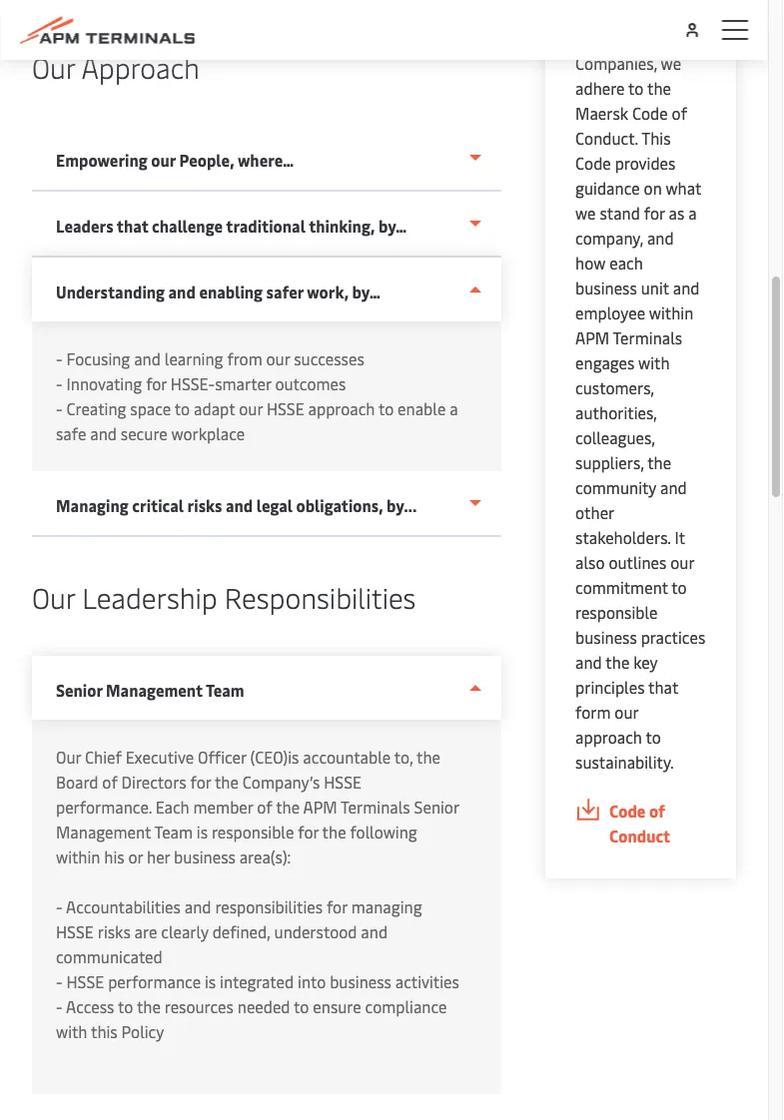 Task type: describe. For each thing, give the bounding box(es) containing it.
communicated
[[56, 947, 163, 968]]

policy
[[121, 1022, 164, 1043]]

company,
[[575, 228, 643, 249]]

leaders that challenge traditional thinking, by… button
[[32, 192, 501, 258]]

this
[[91, 1022, 118, 1043]]

the inside - accountabilities and responsibilities for managing hsse risks are clearly defined, understood and communicated - hsse performance is integrated into business activities - access to the resources needed to ensure compliance with this policy
[[137, 997, 161, 1018]]

understanding
[[56, 282, 165, 303]]

- inside focusing and learning from our successes -
[[56, 374, 63, 395]]

this
[[642, 128, 671, 149]]

to down into
[[294, 997, 309, 1018]]

1 vertical spatial we
[[575, 203, 596, 224]]

work,
[[307, 282, 349, 303]]

1 vertical spatial code
[[575, 153, 611, 174]]

within inside our chief executive officer (ceo)is accountable to, the board of directors for the company's hsse performance. each member of the apm terminals senior management team is responsible for the following within his or her business area(s):
[[56, 847, 100, 869]]

what
[[666, 178, 701, 199]]

secure
[[121, 424, 168, 445]]

within inside as part of the maersk group of companies, we adhere to the maersk code of conduct. this code provides guidance on what we stand for as a company, and how each business unit and employee within apm terminals engages with customers, authorities, colleagues, suppliers, the community and other stakeholders.  it also outlines our commitment to responsible business practices and the key principles that form our approach to sustainability.
[[649, 303, 693, 324]]

management inside our chief executive officer (ceo)is accountable to, the board of directors for the company's hsse performance. each member of the apm terminals senior management team is responsible for the following within his or her business area(s):
[[56, 822, 151, 844]]

safe
[[56, 424, 86, 445]]

to,
[[394, 747, 413, 769]]

stand
[[600, 203, 640, 224]]

obligations,
[[296, 495, 383, 517]]

as part of the maersk group of companies, we adhere to the maersk code of conduct. this code provides guidance on what we stand for as a company, and how each business unit and employee within apm terminals engages with customers, authorities, colleagues, suppliers, the community and other stakeholders.  it also outlines our commitment to responsible business practices and the key principles that form our approach to sustainability.
[[575, 3, 705, 774]]

that inside as part of the maersk group of companies, we adhere to the maersk code of conduct. this code provides guidance on what we stand for as a company, and how each business unit and employee within apm terminals engages with customers, authorities, colleagues, suppliers, the community and other stakeholders.  it also outlines our commitment to responsible business practices and the key principles that form our approach to sustainability.
[[648, 677, 678, 699]]

by...
[[387, 495, 417, 517]]

our inside dropdown button
[[151, 150, 176, 171]]

of inside code of conduct
[[649, 801, 665, 823]]

people,
[[179, 150, 234, 171]]

a inside as part of the maersk group of companies, we adhere to the maersk code of conduct. this code provides guidance on what we stand for as a company, and how each business unit and employee within apm terminals engages with customers, authorities, colleagues, suppliers, the community and other stakeholders.  it also outlines our commitment to responsible business practices and the key principles that form our approach to sustainability.
[[688, 203, 697, 224]]

and up the clearly at left bottom
[[185, 897, 211, 918]]

apm inside our chief executive officer (ceo)is accountable to, the board of directors for the company's hsse performance. each member of the apm terminals senior management team is responsible for the following within his or her business area(s):
[[303, 797, 337, 819]]

company's
[[243, 772, 320, 794]]

terminals inside our chief executive officer (ceo)is accountable to, the board of directors for the company's hsse performance. each member of the apm terminals senior management team is responsible for the following within his or her business area(s):
[[341, 797, 410, 819]]

business inside our chief executive officer (ceo)is accountable to, the board of directors for the company's hsse performance. each member of the apm terminals senior management team is responsible for the following within his or her business area(s):
[[174, 847, 236, 869]]

outlines
[[609, 552, 667, 574]]

to down it on the right
[[672, 577, 687, 599]]

accountabilities
[[66, 897, 181, 918]]

innovating for hsse-smarter outcomes -
[[56, 374, 350, 420]]

workplace
[[171, 424, 245, 445]]

the left following
[[322, 822, 346, 844]]

for inside innovating for hsse-smarter outcomes -
[[146, 374, 167, 395]]

the right to,
[[417, 747, 440, 769]]

hsse-
[[171, 374, 215, 395]]

defined,
[[212, 922, 270, 943]]

and down as
[[647, 228, 674, 249]]

unit
[[641, 278, 669, 299]]

clearly
[[161, 922, 209, 943]]

by… for understanding and enabling safer work, by…
[[352, 282, 381, 303]]

performance
[[108, 972, 201, 993]]

the up group
[[649, 3, 673, 24]]

management inside dropdown button
[[106, 680, 203, 702]]

performance. each
[[56, 797, 189, 819]]

where…
[[238, 150, 294, 171]]

hsse up access
[[66, 972, 104, 993]]

it
[[675, 527, 685, 549]]

that inside dropdown button
[[117, 216, 148, 237]]

companies,
[[575, 53, 657, 74]]

leaders
[[56, 216, 113, 237]]

and right unit
[[673, 278, 700, 299]]

code of conduct
[[609, 801, 670, 847]]

risks inside - accountabilities and responsibilities for managing hsse risks are clearly defined, understood and communicated - hsse performance is integrated into business activities - access to the resources needed to ensure compliance with this policy
[[98, 922, 131, 943]]

our down it on the right
[[670, 552, 694, 574]]

and up principles
[[575, 652, 602, 674]]

part
[[597, 3, 627, 24]]

practices
[[641, 627, 705, 649]]

colleagues,
[[575, 427, 655, 449]]

space
[[130, 399, 171, 420]]

form
[[575, 702, 611, 724]]

customers,
[[575, 378, 654, 399]]

and left legal on the left top of page
[[226, 495, 253, 517]]

compliance
[[365, 997, 447, 1018]]

a inside 'creating space to adapt our hsse approach to enable a safe and secure workplace'
[[450, 399, 458, 420]]

challenge
[[152, 216, 223, 237]]

integrated
[[220, 972, 294, 993]]

member
[[193, 797, 253, 819]]

safer
[[266, 282, 303, 303]]

to left 'enable'
[[378, 399, 394, 420]]

critical
[[132, 495, 184, 517]]

managing
[[351, 897, 422, 918]]

understanding and enabling safer work, by… element
[[32, 322, 501, 472]]

approach
[[81, 48, 200, 86]]

legal
[[257, 495, 293, 517]]

thinking,
[[309, 216, 375, 237]]

managing critical risks and legal obligations, by...
[[56, 495, 417, 517]]

hsse inside 'creating space to adapt our hsse approach to enable a safe and secure workplace'
[[267, 399, 304, 420]]

the down companies,
[[647, 78, 671, 99]]

enable
[[398, 399, 446, 420]]

community
[[575, 477, 656, 499]]

- accountabilities and responsibilities for managing hsse risks are clearly defined, understood and communicated - hsse performance is integrated into business activities - access to the resources needed to ensure compliance with this policy
[[56, 897, 459, 1043]]

approach inside as part of the maersk group of companies, we adhere to the maersk code of conduct. this code provides guidance on what we stand for as a company, and how each business unit and employee within apm terminals engages with customers, authorities, colleagues, suppliers, the community and other stakeholders.  it also outlines our commitment to responsible business practices and the key principles that form our approach to sustainability.
[[575, 727, 642, 749]]

accountable
[[303, 747, 391, 769]]

hsse inside our chief executive officer (ceo)is accountable to, the board of directors for the company's hsse performance. each member of the apm terminals senior management team is responsible for the following within his or her business area(s):
[[324, 772, 362, 794]]

0 vertical spatial we
[[661, 53, 681, 74]]

with inside as part of the maersk group of companies, we adhere to the maersk code of conduct. this code provides guidance on what we stand for as a company, and how each business unit and employee within apm terminals engages with customers, authorities, colleagues, suppliers, the community and other stakeholders.  it also outlines our commitment to responsible business practices and the key principles that form our approach to sustainability.
[[638, 353, 670, 374]]

the down "company's"
[[276, 797, 300, 819]]

of right part
[[631, 3, 646, 24]]

our inside 'creating space to adapt our hsse approach to enable a safe and secure workplace'
[[239, 399, 263, 420]]

focusing
[[66, 349, 130, 370]]

responsibilities
[[225, 578, 416, 616]]

each
[[610, 253, 643, 274]]

hsse up communicated
[[56, 922, 94, 943]]

(ceo)is
[[250, 747, 299, 769]]

traditional
[[226, 216, 306, 237]]

and up it on the right
[[660, 477, 687, 499]]

understanding and enabling safer work, by…
[[56, 282, 381, 303]]

on
[[644, 178, 662, 199]]

how
[[575, 253, 606, 274]]

with inside - accountabilities and responsibilities for managing hsse risks are clearly defined, understood and communicated - hsse performance is integrated into business activities - access to the resources needed to ensure compliance with this policy
[[56, 1022, 87, 1043]]

leaders that challenge traditional thinking, by…
[[56, 216, 407, 237]]

our for our approach
[[32, 48, 75, 86]]

1 - from the top
[[56, 349, 63, 370]]

1 maersk from the top
[[575, 28, 628, 49]]

as
[[575, 3, 593, 24]]

managing
[[56, 495, 129, 517]]

to down hsse-
[[175, 399, 190, 420]]

understood
[[274, 922, 357, 943]]



Task type: locate. For each thing, give the bounding box(es) containing it.
0 vertical spatial within
[[649, 303, 693, 324]]

focusing and learning from our successes -
[[56, 349, 368, 395]]

1 horizontal spatial apm
[[575, 328, 609, 349]]

responsibilities
[[215, 897, 323, 918]]

as
[[669, 203, 684, 224]]

or
[[128, 847, 143, 869]]

code up this at the right
[[632, 103, 668, 124]]

business inside - accountabilities and responsibilities for managing hsse risks are clearly defined, understood and communicated - hsse performance is integrated into business activities - access to the resources needed to ensure compliance with this policy
[[330, 972, 391, 993]]

0 horizontal spatial terminals
[[341, 797, 410, 819]]

and inside 'creating space to adapt our hsse approach to enable a safe and secure workplace'
[[90, 424, 117, 445]]

authorities,
[[575, 402, 657, 424]]

maersk
[[575, 28, 628, 49], [575, 103, 628, 124]]

risks right critical
[[187, 495, 222, 517]]

understanding and enabling safer work, by… button
[[32, 258, 501, 322]]

enabling
[[199, 282, 263, 303]]

senior management team
[[56, 680, 244, 702]]

business up employee
[[575, 278, 637, 299]]

1 horizontal spatial within
[[649, 303, 693, 324]]

our down smarter
[[239, 399, 263, 420]]

officer
[[198, 747, 246, 769]]

and down creating
[[90, 424, 117, 445]]

0 vertical spatial risks
[[187, 495, 222, 517]]

0 horizontal spatial responsible
[[212, 822, 294, 844]]

1 vertical spatial that
[[648, 677, 678, 699]]

terminals up following
[[341, 797, 410, 819]]

risks
[[187, 495, 222, 517], [98, 922, 131, 943]]

hsse down the outcomes
[[267, 399, 304, 420]]

0 vertical spatial is
[[197, 822, 208, 844]]

code down 'conduct.'
[[575, 153, 611, 174]]

1 horizontal spatial approach
[[575, 727, 642, 749]]

management up his
[[56, 822, 151, 844]]

learning
[[165, 349, 223, 370]]

1 vertical spatial senior
[[414, 797, 459, 819]]

conduct.
[[575, 128, 638, 149]]

code up conduct
[[609, 801, 646, 823]]

a right as
[[688, 203, 697, 224]]

senior inside dropdown button
[[56, 680, 102, 702]]

business right her
[[174, 847, 236, 869]]

0 vertical spatial responsible
[[575, 602, 658, 624]]

management
[[106, 680, 203, 702], [56, 822, 151, 844]]

that down key
[[648, 677, 678, 699]]

commitment
[[575, 577, 668, 599]]

stakeholders.
[[575, 527, 671, 549]]

code inside code of conduct
[[609, 801, 646, 823]]

team inside dropdown button
[[206, 680, 244, 702]]

4 - from the top
[[56, 897, 63, 918]]

5 - from the top
[[56, 972, 63, 993]]

our left approach
[[32, 48, 75, 86]]

our
[[32, 48, 75, 86], [32, 578, 75, 616], [56, 747, 81, 769]]

her
[[147, 847, 170, 869]]

within
[[649, 303, 693, 324], [56, 847, 100, 869]]

0 vertical spatial management
[[106, 680, 203, 702]]

1 horizontal spatial risks
[[187, 495, 222, 517]]

3 - from the top
[[56, 399, 63, 420]]

by… right the work,
[[352, 282, 381, 303]]

creating
[[66, 399, 126, 420]]

smarter
[[215, 374, 271, 395]]

1 vertical spatial risks
[[98, 922, 131, 943]]

1 horizontal spatial team
[[206, 680, 244, 702]]

1 vertical spatial apm
[[303, 797, 337, 819]]

our up the board
[[56, 747, 81, 769]]

our left leadership
[[32, 578, 75, 616]]

1 vertical spatial our
[[32, 578, 75, 616]]

- left access
[[56, 997, 63, 1018]]

the right "suppliers,"
[[647, 452, 671, 474]]

the up principles
[[606, 652, 630, 674]]

0 vertical spatial a
[[688, 203, 697, 224]]

1 horizontal spatial with
[[638, 353, 670, 374]]

responsible
[[575, 602, 658, 624], [212, 822, 294, 844]]

- left innovating
[[56, 374, 63, 395]]

our approach
[[32, 48, 200, 86]]

provides
[[615, 153, 676, 174]]

and left enabling
[[168, 282, 196, 303]]

by…
[[379, 216, 407, 237], [352, 282, 381, 303]]

0 vertical spatial by…
[[379, 216, 407, 237]]

chief
[[85, 747, 122, 769]]

that
[[117, 216, 148, 237], [648, 677, 678, 699]]

our
[[151, 150, 176, 171], [266, 349, 290, 370], [239, 399, 263, 420], [670, 552, 694, 574], [615, 702, 638, 724]]

resources
[[165, 997, 234, 1018]]

1 vertical spatial terminals
[[341, 797, 410, 819]]

senior up chief
[[56, 680, 102, 702]]

creating space to adapt our hsse approach to enable a safe and secure workplace
[[56, 399, 458, 445]]

team up officer
[[206, 680, 244, 702]]

our left people,
[[151, 150, 176, 171]]

also
[[575, 552, 605, 574]]

terminals inside as part of the maersk group of companies, we adhere to the maersk code of conduct. this code provides guidance on what we stand for as a company, and how each business unit and employee within apm terminals engages with customers, authorities, colleagues, suppliers, the community and other stakeholders.  it also outlines our commitment to responsible business practices and the key principles that form our approach to sustainability.
[[613, 328, 682, 349]]

for inside - accountabilities and responsibilities for managing hsse risks are clearly defined, understood and communicated - hsse performance is integrated into business activities - access to the resources needed to ensure compliance with this policy
[[327, 897, 347, 918]]

responsible inside our chief executive officer (ceo)is accountable to, the board of directors for the company's hsse performance. each member of the apm terminals senior management team is responsible for the following within his or her business area(s):
[[212, 822, 294, 844]]

within left his
[[56, 847, 100, 869]]

0 horizontal spatial we
[[575, 203, 596, 224]]

1 vertical spatial team
[[154, 822, 193, 844]]

managing critical risks and legal obligations, by... button
[[32, 472, 501, 538]]

ensure
[[313, 997, 361, 1018]]

to up policy
[[118, 997, 133, 1018]]

other
[[575, 502, 614, 524]]

the up member
[[215, 772, 239, 794]]

executive
[[125, 747, 194, 769]]

access
[[66, 997, 114, 1018]]

from
[[227, 349, 262, 370]]

apm inside as part of the maersk group of companies, we adhere to the maersk code of conduct. this code provides guidance on what we stand for as a company, and how each business unit and employee within apm terminals engages with customers, authorities, colleagues, suppliers, the community and other stakeholders.  it also outlines our commitment to responsible business practices and the key principles that form our approach to sustainability.
[[575, 328, 609, 349]]

apm down "company's"
[[303, 797, 337, 819]]

of up provides
[[672, 103, 687, 124]]

responsible up area(s): at bottom left
[[212, 822, 294, 844]]

0 vertical spatial apm
[[575, 328, 609, 349]]

to down companies,
[[628, 78, 644, 99]]

1 vertical spatial within
[[56, 847, 100, 869]]

0 horizontal spatial that
[[117, 216, 148, 237]]

for up the understood at the left
[[327, 897, 347, 918]]

a right 'enable'
[[450, 399, 458, 420]]

with down access
[[56, 1022, 87, 1043]]

guidance
[[575, 178, 640, 199]]

maersk down adhere
[[575, 103, 628, 124]]

of down "company's"
[[257, 797, 272, 819]]

is up resources
[[205, 972, 216, 993]]

code
[[632, 103, 668, 124], [575, 153, 611, 174], [609, 801, 646, 823]]

activities
[[395, 972, 459, 993]]

adapt
[[194, 399, 235, 420]]

0 horizontal spatial apm
[[303, 797, 337, 819]]

hsse down accountable
[[324, 772, 362, 794]]

suppliers,
[[575, 452, 644, 474]]

6 - from the top
[[56, 997, 63, 1018]]

0 horizontal spatial senior
[[56, 680, 102, 702]]

business
[[575, 278, 637, 299], [575, 627, 637, 649], [174, 847, 236, 869], [330, 972, 391, 993]]

2 maersk from the top
[[575, 103, 628, 124]]

business up ensure
[[330, 972, 391, 993]]

1 vertical spatial a
[[450, 399, 458, 420]]

1 vertical spatial maersk
[[575, 103, 628, 124]]

- down communicated
[[56, 972, 63, 993]]

senior management team button
[[32, 657, 501, 721]]

outcomes
[[275, 374, 346, 395]]

the down performance
[[137, 997, 161, 1018]]

conduct
[[609, 826, 670, 847]]

2 vertical spatial code
[[609, 801, 646, 823]]

0 horizontal spatial team
[[154, 822, 193, 844]]

empowering our people, where…
[[56, 150, 294, 171]]

his
[[104, 847, 124, 869]]

maersk down part
[[575, 28, 628, 49]]

into
[[298, 972, 326, 993]]

and inside focusing and learning from our successes -
[[134, 349, 161, 370]]

board
[[56, 772, 98, 794]]

1 vertical spatial management
[[56, 822, 151, 844]]

our for our leadership responsibilities
[[32, 578, 75, 616]]

0 horizontal spatial a
[[450, 399, 458, 420]]

group
[[632, 28, 676, 49]]

for down "company's"
[[298, 822, 319, 844]]

for inside as part of the maersk group of companies, we adhere to the maersk code of conduct. this code provides guidance on what we stand for as a company, and how each business unit and employee within apm terminals engages with customers, authorities, colleagues, suppliers, the community and other stakeholders.  it also outlines our commitment to responsible business practices and the key principles that form our approach to sustainability.
[[644, 203, 665, 224]]

1 vertical spatial with
[[56, 1022, 87, 1043]]

approach inside 'creating space to adapt our hsse approach to enable a safe and secure workplace'
[[308, 399, 375, 420]]

for left as
[[644, 203, 665, 224]]

responsible inside as part of the maersk group of companies, we adhere to the maersk code of conduct. this code provides guidance on what we stand for as a company, and how each business unit and employee within apm terminals engages with customers, authorities, colleagues, suppliers, the community and other stakeholders.  it also outlines our commitment to responsible business practices and the key principles that form our approach to sustainability.
[[575, 602, 658, 624]]

we down group
[[661, 53, 681, 74]]

key
[[634, 652, 657, 674]]

1 horizontal spatial we
[[661, 53, 681, 74]]

team
[[206, 680, 244, 702], [154, 822, 193, 844]]

of up conduct
[[649, 801, 665, 823]]

0 vertical spatial team
[[206, 680, 244, 702]]

1 horizontal spatial senior
[[414, 797, 459, 819]]

our for our chief executive officer (ceo)is accountable to, the board of directors for the company's hsse performance. each member of the apm terminals senior management team is responsible for the following within his or her business area(s):
[[56, 747, 81, 769]]

1 horizontal spatial a
[[688, 203, 697, 224]]

of right group
[[680, 28, 695, 49]]

1 vertical spatial is
[[205, 972, 216, 993]]

- up safe
[[56, 399, 63, 420]]

with up customers,
[[638, 353, 670, 374]]

and left learning
[[134, 349, 161, 370]]

1 horizontal spatial that
[[648, 677, 678, 699]]

is inside - accountabilities and responsibilities for managing hsse risks are clearly defined, understood and communicated - hsse performance is integrated into business activities - access to the resources needed to ensure compliance with this policy
[[205, 972, 216, 993]]

for up "space"
[[146, 374, 167, 395]]

of down chief
[[102, 772, 118, 794]]

apm up engages
[[575, 328, 609, 349]]

adhere
[[575, 78, 625, 99]]

1 vertical spatial responsible
[[212, 822, 294, 844]]

to up sustainability.
[[646, 727, 661, 749]]

sustainability.
[[575, 752, 674, 774]]

our inside our chief executive officer (ceo)is accountable to, the board of directors for the company's hsse performance. each member of the apm terminals senior management team is responsible for the following within his or her business area(s):
[[56, 747, 81, 769]]

- left the accountabilities
[[56, 897, 63, 918]]

2 - from the top
[[56, 374, 63, 395]]

team up her
[[154, 822, 193, 844]]

senior inside our chief executive officer (ceo)is accountable to, the board of directors for the company's hsse performance. each member of the apm terminals senior management team is responsible for the following within his or her business area(s):
[[414, 797, 459, 819]]

innovating
[[66, 374, 142, 395]]

terminals
[[613, 328, 682, 349], [341, 797, 410, 819]]

management up executive
[[106, 680, 203, 702]]

needed
[[237, 997, 290, 1018]]

-
[[56, 349, 63, 370], [56, 374, 63, 395], [56, 399, 63, 420], [56, 897, 63, 918], [56, 972, 63, 993], [56, 997, 63, 1018]]

principles
[[575, 677, 645, 699]]

1 vertical spatial by…
[[352, 282, 381, 303]]

0 horizontal spatial within
[[56, 847, 100, 869]]

are
[[134, 922, 157, 943]]

by… right "thinking,"
[[379, 216, 407, 237]]

0 horizontal spatial with
[[56, 1022, 87, 1043]]

0 vertical spatial that
[[117, 216, 148, 237]]

our inside focusing and learning from our successes -
[[266, 349, 290, 370]]

0 vertical spatial senior
[[56, 680, 102, 702]]

that right leaders
[[117, 216, 148, 237]]

0 vertical spatial maersk
[[575, 28, 628, 49]]

1 horizontal spatial responsible
[[575, 602, 658, 624]]

employee
[[575, 303, 645, 324]]

is down member
[[197, 822, 208, 844]]

by… for leaders that challenge traditional thinking, by…
[[379, 216, 407, 237]]

0 vertical spatial terminals
[[613, 328, 682, 349]]

1 vertical spatial approach
[[575, 727, 642, 749]]

- inside innovating for hsse-smarter outcomes -
[[56, 399, 63, 420]]

1 horizontal spatial terminals
[[613, 328, 682, 349]]

empowering
[[56, 150, 148, 171]]

risks up communicated
[[98, 922, 131, 943]]

senior management team element
[[32, 721, 501, 1095]]

for down officer
[[190, 772, 211, 794]]

terminals down employee
[[613, 328, 682, 349]]

a
[[688, 203, 697, 224], [450, 399, 458, 420]]

our leadership responsibilities
[[32, 578, 416, 616]]

directors
[[121, 772, 186, 794]]

0 vertical spatial approach
[[308, 399, 375, 420]]

following
[[350, 822, 417, 844]]

0 vertical spatial with
[[638, 353, 670, 374]]

and down managing
[[361, 922, 388, 943]]

2 vertical spatial our
[[56, 747, 81, 769]]

area(s):
[[239, 847, 291, 869]]

approach down the form
[[575, 727, 642, 749]]

within down unit
[[649, 303, 693, 324]]

our right from
[[266, 349, 290, 370]]

0 vertical spatial our
[[32, 48, 75, 86]]

apm
[[575, 328, 609, 349], [303, 797, 337, 819]]

risks inside 'managing critical risks and legal obligations, by...' dropdown button
[[187, 495, 222, 517]]

business up key
[[575, 627, 637, 649]]

we down guidance
[[575, 203, 596, 224]]

our down principles
[[615, 702, 638, 724]]

team inside our chief executive officer (ceo)is accountable to, the board of directors for the company's hsse performance. each member of the apm terminals senior management team is responsible for the following within his or her business area(s):
[[154, 822, 193, 844]]

- left focusing
[[56, 349, 63, 370]]

is inside our chief executive officer (ceo)is accountable to, the board of directors for the company's hsse performance. each member of the apm terminals senior management team is responsible for the following within his or her business area(s):
[[197, 822, 208, 844]]

to
[[628, 78, 644, 99], [175, 399, 190, 420], [378, 399, 394, 420], [672, 577, 687, 599], [646, 727, 661, 749], [118, 997, 133, 1018], [294, 997, 309, 1018]]

our chief executive officer (ceo)is accountable to, the board of directors for the company's hsse performance. each member of the apm terminals senior management team is responsible for the following within his or her business area(s):
[[56, 747, 459, 869]]

0 horizontal spatial approach
[[308, 399, 375, 420]]

senior up following
[[414, 797, 459, 819]]

0 horizontal spatial risks
[[98, 922, 131, 943]]

0 vertical spatial code
[[632, 103, 668, 124]]

approach down the outcomes
[[308, 399, 375, 420]]

responsible down commitment
[[575, 602, 658, 624]]



Task type: vqa. For each thing, say whether or not it's contained in the screenshot.
the right approach
yes



